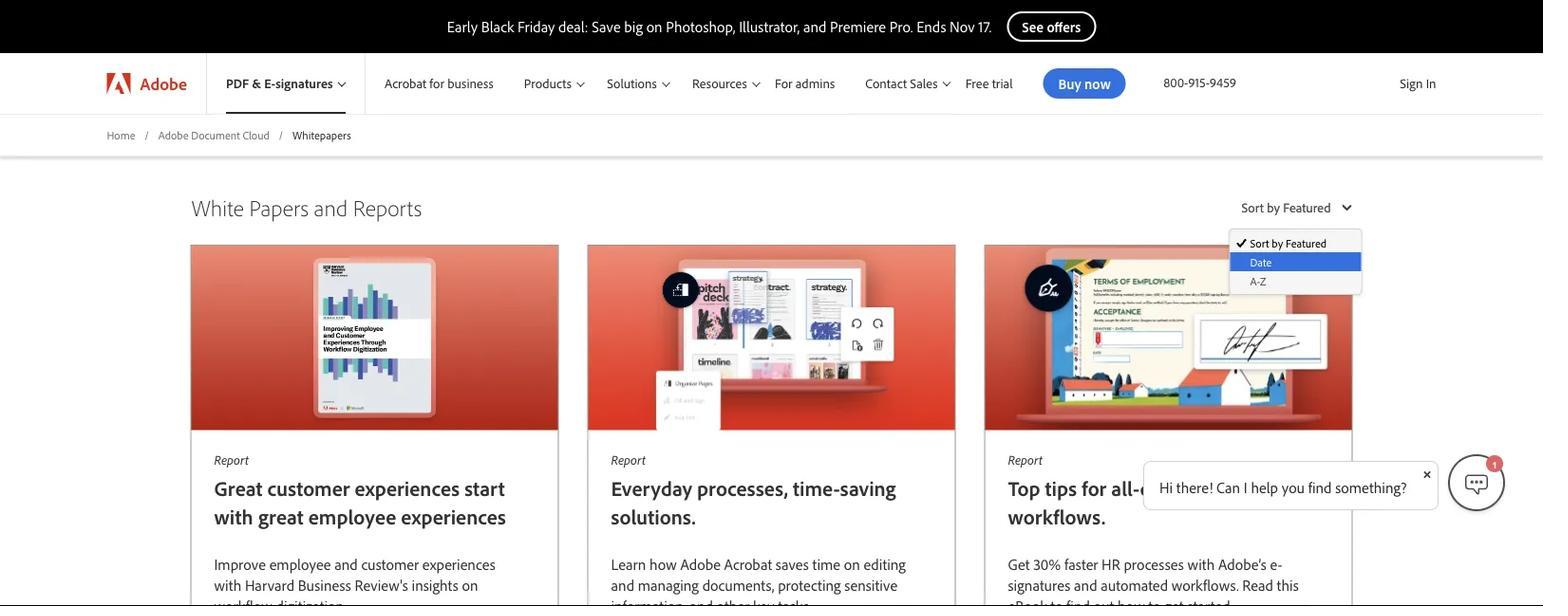 Task type: vqa. For each thing, say whether or not it's contained in the screenshot.
department
no



Task type: locate. For each thing, give the bounding box(es) containing it.
something?
[[1336, 479, 1407, 498]]

and down faster
[[1074, 576, 1097, 595]]

1 horizontal spatial hr
[[1200, 475, 1226, 502]]

editing
[[864, 555, 906, 574]]

sort inside sort by featured date a-z
[[1250, 236, 1269, 251]]

1 vertical spatial with
[[1188, 555, 1215, 574]]

to left get
[[1149, 597, 1161, 607]]

signatures up ebook
[[1008, 576, 1071, 595]]

with for great
[[214, 504, 253, 530]]

acrobat
[[385, 75, 427, 92], [724, 555, 772, 574]]

white papers and reports element
[[161, 231, 1382, 607]]

workflows. up started.
[[1172, 576, 1239, 595]]

featured
[[1283, 199, 1331, 216], [1286, 236, 1327, 251]]

by
[[1267, 199, 1280, 216], [1272, 236, 1283, 251]]

by down sort by featured at the top right
[[1272, 236, 1283, 251]]

adobe inside adobe link
[[140, 73, 187, 94]]

get
[[1165, 597, 1184, 607]]

2 report from the left
[[611, 452, 646, 468]]

with inside report great customer experiences start with great employee experiences
[[214, 504, 253, 530]]

whitepapers
[[293, 128, 351, 142]]

experiences down start
[[401, 504, 506, 530]]

great
[[214, 475, 263, 502]]

hr left the i
[[1200, 475, 1226, 502]]

1 to from the left
[[1051, 597, 1063, 607]]

featured up sort by featured "list box"
[[1283, 199, 1331, 216]]

1 vertical spatial workflows.
[[1172, 576, 1239, 595]]

by for sort by featured
[[1267, 199, 1280, 216]]

on right big
[[646, 17, 663, 36]]

for admins link
[[764, 53, 847, 114]]

800-
[[1164, 74, 1188, 91]]

by inside sort by featured date a-z
[[1272, 236, 1283, 251]]

on inside learn how adobe acrobat saves time on editing and managing documents, protecting sensitive information, and other key tasks.
[[844, 555, 860, 574]]

1 horizontal spatial signatures
[[1008, 576, 1071, 595]]

0 horizontal spatial on
[[462, 576, 478, 595]]

automated
[[1101, 576, 1168, 595]]

0 horizontal spatial hr
[[1102, 555, 1121, 574]]

on right time
[[844, 555, 860, 574]]

digitization.
[[276, 597, 347, 607]]

adobe
[[140, 73, 187, 94], [158, 128, 189, 142], [680, 555, 721, 574]]

1 horizontal spatial customer
[[361, 555, 419, 574]]

report
[[214, 452, 249, 468], [611, 452, 646, 468], [1008, 452, 1043, 468]]

insights
[[412, 576, 459, 595]]

adobe inside learn how adobe acrobat saves time on editing and managing documents, protecting sensitive information, and other key tasks.
[[680, 555, 721, 574]]

adobe document cloud
[[158, 128, 270, 142]]

workflows. inside report top tips for all-digital hr workflows.
[[1008, 504, 1106, 530]]

employee up improve employee and customer experiences with harvard business review's insights on workflow digitization.
[[308, 504, 396, 530]]

0 horizontal spatial report
[[214, 452, 249, 468]]

hr inside get 30% faster hr processes with adobe's e- signatures and automated workflows. read this ebook to find out how to get started.
[[1102, 555, 1121, 574]]

1 report from the left
[[214, 452, 249, 468]]

for left all-
[[1082, 475, 1107, 502]]

by up date
[[1267, 199, 1280, 216]]

featured for sort by featured date a-z
[[1286, 236, 1327, 251]]

sort
[[1242, 199, 1264, 216], [1250, 236, 1269, 251]]

adobe up managing
[[680, 555, 721, 574]]

to right ebook
[[1051, 597, 1063, 607]]

3 report from the left
[[1008, 452, 1043, 468]]

a-
[[1250, 274, 1260, 289]]

1 vertical spatial find
[[1067, 597, 1090, 607]]

adobe inside adobe document cloud link
[[158, 128, 189, 142]]

0 vertical spatial how
[[650, 555, 677, 574]]

1 horizontal spatial find
[[1309, 479, 1332, 498]]

top
[[1008, 475, 1040, 502]]

1 vertical spatial on
[[844, 555, 860, 574]]

help
[[1251, 479, 1278, 498]]

trial
[[992, 75, 1013, 92]]

adobe up the adobe document cloud
[[140, 73, 187, 94]]

2 vertical spatial with
[[214, 576, 241, 595]]

and left premiere
[[803, 17, 827, 36]]

acrobat up documents,
[[724, 555, 772, 574]]

hi
[[1160, 479, 1173, 498]]

0 vertical spatial with
[[214, 504, 253, 530]]

report for top
[[1008, 452, 1043, 468]]

report up great
[[214, 452, 249, 468]]

2 horizontal spatial on
[[844, 555, 860, 574]]

with up workflow at bottom left
[[214, 576, 241, 595]]

started.
[[1187, 597, 1233, 607]]

for
[[775, 75, 793, 92]]

1 vertical spatial adobe
[[158, 128, 189, 142]]

915-
[[1188, 74, 1210, 91]]

with inside improve employee and customer experiences with harvard business review's insights on workflow digitization.
[[214, 576, 241, 595]]

top tips for all-digital hr workflows. image
[[985, 246, 1352, 431]]

pro.
[[890, 17, 913, 36]]

0 vertical spatial by
[[1267, 199, 1280, 216]]

resources
[[692, 75, 747, 92]]

1 vertical spatial featured
[[1286, 236, 1327, 251]]

customer inside report great customer experiences start with great employee experiences
[[267, 475, 350, 502]]

0 horizontal spatial workflows.
[[1008, 504, 1106, 530]]

by inside dropdown button
[[1267, 199, 1280, 216]]

acrobat left the business
[[385, 75, 427, 92]]

customer up review's
[[361, 555, 419, 574]]

signatures inside pdf & e-signatures dropdown button
[[276, 75, 333, 92]]

0 horizontal spatial to
[[1051, 597, 1063, 607]]

0 horizontal spatial find
[[1067, 597, 1090, 607]]

to
[[1051, 597, 1063, 607], [1149, 597, 1161, 607]]

experiences up insights
[[422, 555, 495, 574]]

0 horizontal spatial for
[[430, 75, 444, 92]]

admins
[[796, 75, 835, 92]]

0 vertical spatial signatures
[[276, 75, 333, 92]]

adobe left document
[[158, 128, 189, 142]]

1 vertical spatial acrobat
[[724, 555, 772, 574]]

how up managing
[[650, 555, 677, 574]]

this
[[1277, 576, 1299, 595]]

employee up business
[[269, 555, 331, 574]]

find left out
[[1067, 597, 1090, 607]]

find
[[1309, 479, 1332, 498], [1067, 597, 1090, 607]]

and up business
[[334, 555, 358, 574]]

2 vertical spatial experiences
[[422, 555, 495, 574]]

report for everyday
[[611, 452, 646, 468]]

sort for sort by featured
[[1242, 199, 1264, 216]]

harvard
[[245, 576, 295, 595]]

white papers and reports
[[191, 193, 422, 222]]

home
[[107, 128, 135, 142]]

report inside "report everyday processes, time-saving solutions."
[[611, 452, 646, 468]]

0 vertical spatial on
[[646, 17, 663, 36]]

0 horizontal spatial customer
[[267, 475, 350, 502]]

1 vertical spatial sort
[[1250, 236, 1269, 251]]

on right insights
[[462, 576, 478, 595]]

featured down sort by featured dropdown button
[[1286, 236, 1327, 251]]

early black friday deal: save big on photoshop, illustrator, and premiere pro. ends nov 17.
[[447, 17, 992, 36]]

1
[[1492, 460, 1498, 471]]

hr right faster
[[1102, 555, 1121, 574]]

report inside report great customer experiences start with great employee experiences
[[214, 452, 249, 468]]

1 horizontal spatial workflows.
[[1172, 576, 1239, 595]]

800-915-9459 link
[[1164, 74, 1237, 91]]

0 horizontal spatial signatures
[[276, 75, 333, 92]]

0 horizontal spatial how
[[650, 555, 677, 574]]

documents,
[[702, 576, 775, 595]]

1 horizontal spatial for
[[1082, 475, 1107, 502]]

sort inside dropdown button
[[1242, 199, 1264, 216]]

0 vertical spatial hr
[[1200, 475, 1226, 502]]

you
[[1282, 479, 1305, 498]]

with up started.
[[1188, 555, 1215, 574]]

1 horizontal spatial to
[[1149, 597, 1161, 607]]

0 vertical spatial acrobat
[[385, 75, 427, 92]]

by for sort by featured date a-z
[[1272, 236, 1283, 251]]

and inside improve employee and customer experiences with harvard business review's insights on workflow digitization.
[[334, 555, 358, 574]]

find right you
[[1309, 479, 1332, 498]]

0 vertical spatial adobe
[[140, 73, 187, 94]]

signatures
[[276, 75, 333, 92], [1008, 576, 1071, 595]]

how down automated
[[1118, 597, 1145, 607]]

0 vertical spatial sort
[[1242, 199, 1264, 216]]

tips
[[1045, 475, 1077, 502]]

customer up great
[[267, 475, 350, 502]]

and right papers
[[314, 193, 348, 222]]

experiences
[[355, 475, 460, 502], [401, 504, 506, 530], [422, 555, 495, 574]]

2 to from the left
[[1149, 597, 1161, 607]]

reports
[[353, 193, 422, 222]]

faster
[[1065, 555, 1098, 574]]

find inside get 30% faster hr processes with adobe's e- signatures and automated workflows. read this ebook to find out how to get started.
[[1067, 597, 1090, 607]]

1 vertical spatial signatures
[[1008, 576, 1071, 595]]

0 vertical spatial customer
[[267, 475, 350, 502]]

pdf & e-signatures
[[226, 75, 333, 92]]

with
[[214, 504, 253, 530], [1188, 555, 1215, 574], [214, 576, 241, 595]]

products
[[524, 75, 572, 92]]

2 vertical spatial on
[[462, 576, 478, 595]]

1 horizontal spatial report
[[611, 452, 646, 468]]

report up everyday
[[611, 452, 646, 468]]

contact
[[866, 75, 907, 91]]

review's
[[355, 576, 408, 595]]

1 vertical spatial how
[[1118, 597, 1145, 607]]

with for harvard
[[214, 576, 241, 595]]

1 horizontal spatial acrobat
[[724, 555, 772, 574]]

friday
[[518, 17, 555, 36]]

great
[[258, 504, 304, 530]]

customer
[[267, 475, 350, 502], [361, 555, 419, 574]]

and
[[803, 17, 827, 36], [314, 193, 348, 222], [334, 555, 358, 574], [611, 576, 634, 595], [1074, 576, 1097, 595], [690, 597, 713, 607]]

adobe document cloud link
[[158, 127, 270, 143]]

1 horizontal spatial how
[[1118, 597, 1145, 607]]

1 horizontal spatial on
[[646, 17, 663, 36]]

workflows. down tips
[[1008, 504, 1106, 530]]

2 vertical spatial adobe
[[680, 555, 721, 574]]

1 vertical spatial for
[[1082, 475, 1107, 502]]

with inside get 30% faster hr processes with adobe's e- signatures and automated workflows. read this ebook to find out how to get started.
[[1188, 555, 1215, 574]]

e-
[[264, 75, 276, 92]]

how inside get 30% faster hr processes with adobe's e- signatures and automated workflows. read this ebook to find out how to get started.
[[1118, 597, 1145, 607]]

1 vertical spatial customer
[[361, 555, 419, 574]]

1 vertical spatial employee
[[269, 555, 331, 574]]

adobe for adobe document cloud
[[158, 128, 189, 142]]

report up top in the right of the page
[[1008, 452, 1043, 468]]

employee inside report great customer experiences start with great employee experiences
[[308, 504, 396, 530]]

hr inside report top tips for all-digital hr workflows.
[[1200, 475, 1226, 502]]

2 horizontal spatial report
[[1008, 452, 1043, 468]]

signatures inside get 30% faster hr processes with adobe's e- signatures and automated workflows. read this ebook to find out how to get started.
[[1008, 576, 1071, 595]]

0 vertical spatial employee
[[308, 504, 396, 530]]

signatures right &
[[276, 75, 333, 92]]

on
[[646, 17, 663, 36], [844, 555, 860, 574], [462, 576, 478, 595]]

0 vertical spatial workflows.
[[1008, 504, 1106, 530]]

0 vertical spatial featured
[[1283, 199, 1331, 216]]

with down great
[[214, 504, 253, 530]]

how
[[650, 555, 677, 574], [1118, 597, 1145, 607]]

adobe link
[[88, 53, 206, 114]]

contact sales
[[866, 75, 938, 91]]

early
[[447, 17, 478, 36]]

800-915-9459
[[1164, 74, 1237, 91]]

cloud
[[243, 128, 270, 142]]

for
[[430, 75, 444, 92], [1082, 475, 1107, 502]]

1 vertical spatial hr
[[1102, 555, 1121, 574]]

sort by featured list box
[[1230, 233, 1362, 290]]

featured inside sort by featured date a-z
[[1286, 236, 1327, 251]]

report for great
[[214, 452, 249, 468]]

resources button
[[673, 53, 764, 114]]

1 vertical spatial by
[[1272, 236, 1283, 251]]

experiences left start
[[355, 475, 460, 502]]

report inside report top tips for all-digital hr workflows.
[[1008, 452, 1043, 468]]

everyday processes, time-saving solutions. image
[[588, 246, 955, 431]]

acrobat inside learn how adobe acrobat saves time on editing and managing documents, protecting sensitive information, and other key tasks.
[[724, 555, 772, 574]]

featured inside dropdown button
[[1283, 199, 1331, 216]]

for inside report top tips for all-digital hr workflows.
[[1082, 475, 1107, 502]]

adobe's
[[1219, 555, 1267, 574]]

for left the business
[[430, 75, 444, 92]]

can
[[1217, 479, 1241, 498]]



Task type: describe. For each thing, give the bounding box(es) containing it.
photoshop,
[[666, 17, 736, 36]]

on inside improve employee and customer experiences with harvard business review's insights on workflow digitization.
[[462, 576, 478, 595]]

0 vertical spatial for
[[430, 75, 444, 92]]

information,
[[611, 597, 686, 607]]

report top tips for all-digital hr workflows.
[[1008, 452, 1226, 530]]

save
[[592, 17, 621, 36]]

other
[[717, 597, 750, 607]]

&
[[252, 75, 261, 92]]

document
[[191, 128, 240, 142]]

in
[[1426, 75, 1437, 92]]

key
[[753, 597, 775, 607]]

0 vertical spatial experiences
[[355, 475, 460, 502]]

start
[[465, 475, 505, 502]]

business
[[448, 75, 494, 92]]

how inside learn how adobe acrobat saves time on editing and managing documents, protecting sensitive information, and other key tasks.
[[650, 555, 677, 574]]

learn how adobe acrobat saves time on editing and managing documents, protecting sensitive information, and other key tasks.
[[611, 555, 906, 607]]

processes,
[[697, 475, 788, 502]]

pdf & e-signatures button
[[207, 53, 365, 114]]

free trial
[[966, 75, 1013, 92]]

get
[[1008, 555, 1030, 574]]

sign in
[[1400, 75, 1437, 92]]

tasks.
[[778, 597, 812, 607]]

sign in button
[[1396, 67, 1440, 100]]

report great customer experiences start with great employee experiences
[[214, 452, 506, 530]]

z
[[1260, 274, 1266, 289]]

everyday
[[611, 475, 692, 502]]

out
[[1094, 597, 1114, 607]]

acrobat for business link
[[366, 53, 505, 114]]

on for editing
[[844, 555, 860, 574]]

all-
[[1112, 475, 1140, 502]]

and inside get 30% faster hr processes with adobe's e- signatures and automated workflows. read this ebook to find out how to get started.
[[1074, 576, 1097, 595]]

managing
[[638, 576, 699, 595]]

for admins
[[775, 75, 835, 92]]

free
[[966, 75, 989, 92]]

1 button
[[1448, 455, 1505, 512]]

deal:
[[559, 17, 588, 36]]

and left the other
[[690, 597, 713, 607]]

i
[[1244, 479, 1248, 498]]

time-
[[793, 475, 840, 502]]

pdf
[[226, 75, 249, 92]]

17.
[[979, 17, 992, 36]]

improve
[[214, 555, 266, 574]]

products button
[[505, 53, 588, 114]]

saves
[[776, 555, 809, 574]]

sales
[[910, 75, 938, 91]]

read
[[1243, 576, 1274, 595]]

0 vertical spatial find
[[1309, 479, 1332, 498]]

sort for sort by featured date a-z
[[1250, 236, 1269, 251]]

9459
[[1210, 74, 1237, 91]]

improve employee and customer experiences with harvard business review's insights on workflow digitization.
[[214, 555, 495, 607]]

digital
[[1140, 475, 1195, 502]]

report everyday processes, time-saving solutions.
[[611, 452, 896, 530]]

sort by featured date a-z
[[1250, 236, 1327, 289]]

1 vertical spatial experiences
[[401, 504, 506, 530]]

solutions button
[[588, 53, 673, 114]]

learn
[[611, 555, 646, 574]]

protecting
[[778, 576, 841, 595]]

great customer experiences start with great employee experiences image
[[191, 246, 558, 431]]

sort by featured
[[1242, 199, 1331, 216]]

adobe for adobe
[[140, 73, 187, 94]]

0 horizontal spatial acrobat
[[385, 75, 427, 92]]

hi there! can i help you find something?
[[1160, 479, 1407, 498]]

saving
[[840, 475, 896, 502]]

big
[[624, 17, 643, 36]]

illustrator,
[[739, 17, 800, 36]]

customer inside improve employee and customer experiences with harvard business review's insights on workflow digitization.
[[361, 555, 419, 574]]

date
[[1250, 255, 1272, 270]]

black
[[481, 17, 514, 36]]

contact sales button
[[847, 53, 954, 114]]

solutions.
[[611, 504, 696, 530]]

business
[[298, 576, 351, 595]]

experiences inside improve employee and customer experiences with harvard business review's insights on workflow digitization.
[[422, 555, 495, 574]]

premiere
[[830, 17, 886, 36]]

and down the learn
[[611, 576, 634, 595]]

solutions
[[607, 75, 657, 92]]

nov
[[950, 17, 975, 36]]

30%
[[1034, 555, 1061, 574]]

get 30% faster hr processes with adobe's e- signatures and automated workflows. read this ebook to find out how to get started.
[[1008, 555, 1299, 607]]

on for photoshop,
[[646, 17, 663, 36]]

ebook
[[1008, 597, 1047, 607]]

home link
[[107, 127, 135, 143]]

there!
[[1177, 479, 1213, 498]]

sign
[[1400, 75, 1423, 92]]

sensitive
[[845, 576, 898, 595]]

ends
[[917, 17, 946, 36]]

featured for sort by featured
[[1283, 199, 1331, 216]]

workflows. inside get 30% faster hr processes with adobe's e- signatures and automated workflows. read this ebook to find out how to get started.
[[1172, 576, 1239, 595]]

papers
[[249, 193, 309, 222]]

workflow
[[214, 597, 272, 607]]

employee inside improve employee and customer experiences with harvard business review's insights on workflow digitization.
[[269, 555, 331, 574]]

with for adobe's
[[1188, 555, 1215, 574]]

e-
[[1270, 555, 1283, 574]]



